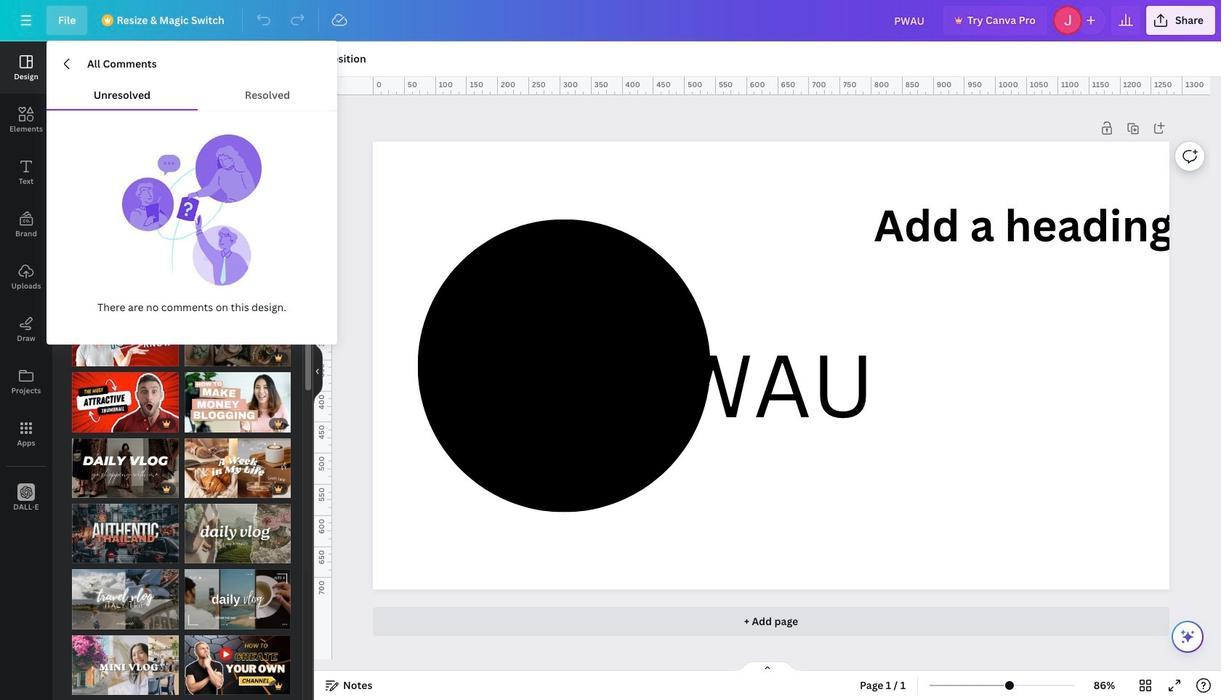 Task type: describe. For each thing, give the bounding box(es) containing it.
dark grey minimalist photo travel youtube thumbnail image
[[72, 504, 179, 564]]

marketing channel youtube thumbnail group
[[184, 627, 291, 695]]

white simple mini vlog youtube thumbnail image
[[72, 636, 179, 695]]

brown white modern lifestyle vlog youtube thumbnail image
[[184, 307, 291, 367]]

white simple mini vlog youtube thumbnail group
[[72, 627, 179, 695]]

white brown modern playful daily vlog youtube thumbnail image
[[184, 438, 291, 498]]

brown black elegant aesthetic fashion vlog youtube thumbnail image
[[72, 438, 179, 498]]

neutral minimalist travel vlog youtube thumbnail group
[[72, 570, 179, 630]]

orange yellow minimalist aesthetic a day in my life travel vlog youtube thumbnail image
[[72, 241, 179, 301]]

brown minimalist lifestyle daily vlog youtube thumbnail group
[[184, 570, 291, 630]]

0 horizontal spatial brown minimalist lifestyle daily vlog youtube thumbnail image
[[72, 175, 179, 235]]

show pages image
[[733, 661, 803, 673]]

Use 5+ words to describe... search field
[[101, 54, 273, 81]]

brown black elegant aesthetic fashion vlog youtube thumbnail group
[[72, 438, 179, 498]]

marketing channel youtube thumbnail image
[[184, 636, 291, 695]]

brown and white simple vlog youtube thumbnail image
[[184, 175, 291, 235]]

Zoom button
[[1082, 674, 1129, 697]]

most attractive youtube thumbnail group
[[72, 373, 179, 432]]

white brown modern playful daily vlog youtube thumbnail group
[[184, 438, 291, 498]]



Task type: locate. For each thing, give the bounding box(es) containing it.
red colorful tips youtube thumbnail image
[[72, 307, 179, 367]]

1 horizontal spatial brown minimalist lifestyle daily vlog youtube thumbnail image
[[184, 570, 291, 630]]

big text how to youtube thumbnail group
[[184, 373, 291, 432]]

side panel tab list
[[0, 41, 52, 524]]

brown minimalist lifestyle daily vlog youtube thumbnail image down green white minimalistic simple collage  daily vlog youtube thumbnail
[[184, 570, 291, 630]]

main menu bar
[[0, 0, 1222, 41]]

brown white modern lifestyle vlog youtube thumbnail group
[[184, 307, 291, 367]]

canva assistant image
[[1180, 628, 1197, 646]]

most attractive youtube thumbnail image
[[72, 373, 179, 432]]

green white minimalistic simple collage  daily vlog youtube thumbnail image
[[184, 504, 291, 564]]

neutral minimalist travel vlog youtube thumbnail image
[[72, 570, 179, 630]]

brown minimalist lifestyle daily vlog youtube thumbnail image
[[72, 175, 179, 235], [184, 570, 291, 630]]

0 vertical spatial brown minimalist lifestyle daily vlog youtube thumbnail image
[[72, 175, 179, 235]]

1 vertical spatial brown minimalist lifestyle daily vlog youtube thumbnail image
[[184, 570, 291, 630]]

big text how to youtube thumbnail image
[[184, 373, 291, 432]]

brown minimalist lifestyle daily vlog youtube thumbnail image up orange yellow minimalist aesthetic a day in my life travel vlog youtube thumbnail
[[72, 175, 179, 235]]

Design title text field
[[883, 6, 938, 35]]

neutral elegant minimalist daily vlog youtube thumbnail image
[[184, 241, 291, 301]]

hide image
[[313, 336, 323, 406]]



Task type: vqa. For each thing, say whether or not it's contained in the screenshot.
Magic in the top right of the page
no



